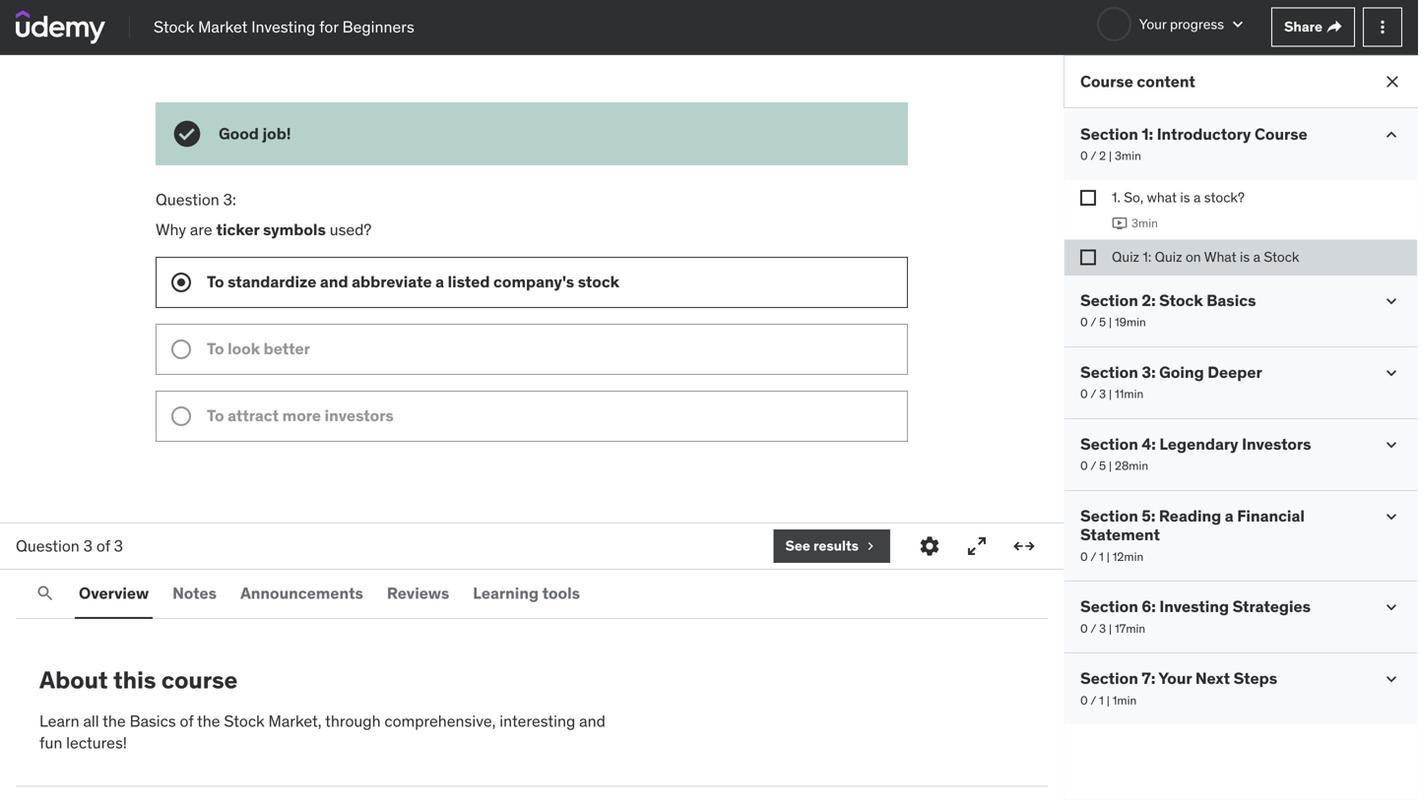Task type: describe. For each thing, give the bounding box(es) containing it.
and inside learn all the basics of the stock market, through comprehensive, interesting and fun lectures!
[[579, 711, 606, 732]]

| for section 1: introductory course
[[1109, 148, 1112, 164]]

xsmall image for see results
[[863, 539, 879, 555]]

overview button
[[75, 570, 153, 618]]

xsmall image for share
[[1327, 19, 1343, 35]]

what
[[1204, 248, 1237, 266]]

section for section 7: your next steps
[[1081, 669, 1139, 689]]

0 vertical spatial course
[[1081, 71, 1134, 92]]

stock left market
[[154, 17, 194, 37]]

reading
[[1159, 506, 1222, 526]]

so,
[[1124, 189, 1144, 206]]

investors
[[325, 406, 394, 426]]

announcements
[[240, 584, 363, 604]]

small image inside your progress dropdown button
[[1228, 14, 1248, 34]]

attract
[[228, 406, 279, 426]]

share
[[1285, 18, 1323, 36]]

1min
[[1113, 693, 1137, 709]]

strategies
[[1233, 597, 1311, 617]]

learn
[[39, 711, 79, 732]]

job!
[[262, 124, 291, 144]]

to for to standardize and abbreviate a listed company's stock
[[207, 272, 224, 292]]

search image
[[35, 584, 55, 604]]

3 inside section 3: going deeper 0 / 3 | 11min
[[1099, 387, 1106, 402]]

legendary
[[1160, 434, 1239, 455]]

1: for quiz
[[1143, 248, 1152, 266]]

investing for for
[[251, 17, 315, 37]]

this
[[113, 666, 156, 695]]

market
[[198, 17, 248, 37]]

deeper
[[1208, 362, 1263, 383]]

a left listed
[[436, 272, 444, 292]]

0 vertical spatial and
[[320, 272, 348, 292]]

next
[[1196, 669, 1230, 689]]

11min
[[1115, 387, 1144, 402]]

to look better
[[207, 339, 313, 359]]

0 horizontal spatial of
[[96, 536, 110, 556]]

interesting
[[500, 711, 576, 732]]

good job!
[[219, 124, 291, 144]]

stock inside section 2: stock basics 0 / 5 | 19min
[[1160, 291, 1203, 311]]

investors
[[1242, 434, 1312, 455]]

5 for section 2: stock basics
[[1099, 315, 1106, 330]]

fullscreen image
[[965, 535, 989, 559]]

/ for section 4: legendary investors
[[1091, 459, 1097, 474]]

stock market investing for beginners link
[[154, 16, 414, 38]]

see results
[[786, 537, 859, 555]]

announcements button
[[236, 570, 367, 618]]

0 horizontal spatial is
[[1180, 189, 1190, 206]]

12min
[[1113, 549, 1144, 565]]

question 3: why are ticker symbols used?
[[156, 190, 372, 240]]

fun
[[39, 734, 62, 754]]

lectures!
[[66, 734, 127, 754]]

/ for section 3: going deeper
[[1091, 387, 1097, 402]]

tools
[[542, 584, 580, 604]]

1 inside section 5: reading a financial statement 0 / 1 | 12min
[[1099, 549, 1104, 565]]

/ for section 6: investing strategies
[[1091, 621, 1097, 637]]

to standardize and abbreviate a listed company's stock
[[207, 272, 620, 292]]

stock?
[[1204, 189, 1245, 206]]

course inside section 1: introductory course 0 / 2 | 3min
[[1255, 124, 1308, 144]]

to attract more investors
[[207, 406, 397, 426]]

about
[[39, 666, 108, 695]]

close course content sidebar image
[[1383, 72, 1403, 92]]

reviews
[[387, 584, 449, 604]]

listed
[[448, 272, 490, 292]]

steps
[[1234, 669, 1278, 689]]

more
[[282, 406, 321, 426]]

actions image
[[1373, 17, 1393, 37]]

your inside dropdown button
[[1139, 15, 1167, 33]]

section for section 1: introductory course
[[1081, 124, 1139, 144]]

section 6: investing strategies button
[[1081, 597, 1311, 617]]

section for section 5: reading a financial statement
[[1081, 506, 1139, 526]]

3min inside section 1: introductory course 0 / 2 | 3min
[[1115, 148, 1141, 164]]

4:
[[1142, 434, 1156, 455]]

3: for question
[[223, 190, 236, 210]]

question 3 of 3
[[16, 536, 123, 556]]

17min
[[1115, 621, 1146, 637]]

section 2: stock basics 0 / 5 | 19min
[[1081, 291, 1256, 330]]

udemy image
[[16, 10, 105, 44]]

0 for section 4: legendary investors
[[1081, 459, 1088, 474]]

2:
[[1142, 291, 1156, 311]]

0 for section 3: going deeper
[[1081, 387, 1088, 402]]

learning tools
[[473, 584, 580, 604]]

section for section 2: stock basics
[[1081, 291, 1139, 311]]

about this course
[[39, 666, 238, 695]]

section 2: stock basics button
[[1081, 291, 1256, 311]]

on
[[1186, 248, 1201, 266]]

1 xsmall image from the top
[[1081, 190, 1096, 206]]

see
[[786, 537, 811, 555]]

results
[[814, 537, 859, 555]]

content
[[1137, 71, 1196, 92]]

2 the from the left
[[197, 711, 220, 732]]

share button
[[1272, 7, 1355, 47]]

small image for section 6: investing strategies
[[1382, 598, 1402, 618]]

section 4: legendary investors 0 / 5 | 28min
[[1081, 434, 1312, 474]]

a inside section 5: reading a financial statement 0 / 1 | 12min
[[1225, 506, 1234, 526]]

company's
[[494, 272, 574, 292]]

ticker
[[216, 220, 260, 240]]

introductory
[[1157, 124, 1251, 144]]

settings image
[[918, 535, 942, 559]]

1 vertical spatial is
[[1240, 248, 1250, 266]]

progress
[[1170, 15, 1224, 33]]

section 7: your next steps 0 / 1 | 1min
[[1081, 669, 1278, 709]]

2
[[1099, 148, 1106, 164]]

better
[[264, 339, 310, 359]]

course content
[[1081, 71, 1196, 92]]

19min
[[1115, 315, 1146, 330]]

going
[[1160, 362, 1204, 383]]

abbreviate
[[352, 272, 432, 292]]

through
[[325, 711, 381, 732]]

section 3: going deeper button
[[1081, 362, 1263, 383]]

/ for section 2: stock basics
[[1091, 315, 1097, 330]]



Task type: locate. For each thing, give the bounding box(es) containing it.
0 vertical spatial small image
[[1382, 435, 1402, 455]]

3: for section
[[1142, 362, 1156, 383]]

1:
[[1142, 124, 1154, 144], [1143, 248, 1152, 266]]

0 left 17min
[[1081, 621, 1088, 637]]

and
[[320, 272, 348, 292], [579, 711, 606, 732]]

group containing to standardize and abbreviate a listed company's stock
[[156, 257, 908, 442]]

/
[[1091, 148, 1097, 164], [1091, 315, 1097, 330], [1091, 387, 1097, 402], [1091, 459, 1097, 474], [1091, 549, 1097, 565], [1091, 621, 1097, 637], [1091, 693, 1097, 709]]

1 left 1min
[[1099, 693, 1104, 709]]

section 4: legendary investors button
[[1081, 434, 1312, 455]]

0 horizontal spatial basics
[[130, 711, 176, 732]]

group
[[156, 257, 908, 442]]

1 the from the left
[[103, 711, 126, 732]]

/ for section 1: introductory course
[[1091, 148, 1097, 164]]

/ inside section 2: stock basics 0 / 5 | 19min
[[1091, 315, 1097, 330]]

stock left 'market,'
[[224, 711, 265, 732]]

3 small image from the top
[[1382, 598, 1402, 618]]

question for question 3 of 3
[[16, 536, 80, 556]]

0 vertical spatial 5
[[1099, 315, 1106, 330]]

1 horizontal spatial is
[[1240, 248, 1250, 266]]

5
[[1099, 315, 1106, 330], [1099, 459, 1106, 474]]

1 inside section 7: your next steps 0 / 1 | 1min
[[1099, 693, 1104, 709]]

0 inside section 2: stock basics 0 / 5 | 19min
[[1081, 315, 1088, 330]]

5 section from the top
[[1081, 506, 1139, 526]]

your left progress
[[1139, 15, 1167, 33]]

used?
[[330, 220, 372, 240]]

1 horizontal spatial quiz
[[1155, 248, 1183, 266]]

2 to from the top
[[207, 339, 224, 359]]

overview
[[79, 584, 149, 604]]

question up search image
[[16, 536, 80, 556]]

stock right 2:
[[1160, 291, 1203, 311]]

to left look
[[207, 339, 224, 359]]

6 0 from the top
[[1081, 621, 1088, 637]]

| for section 3: going deeper
[[1109, 387, 1112, 402]]

question
[[156, 190, 219, 210], [16, 536, 80, 556]]

1 horizontal spatial xsmall image
[[1327, 19, 1343, 35]]

section 5: reading a financial statement button
[[1081, 506, 1366, 545]]

3: up 'ticker'
[[223, 190, 236, 210]]

4 section from the top
[[1081, 434, 1139, 455]]

small image for section 1: introductory course
[[1382, 125, 1402, 145]]

all
[[83, 711, 99, 732]]

6 section from the top
[[1081, 597, 1139, 617]]

2 section from the top
[[1081, 291, 1139, 311]]

course left content
[[1081, 71, 1134, 92]]

basics
[[1207, 291, 1256, 311], [130, 711, 176, 732]]

0 down statement
[[1081, 549, 1088, 565]]

/ inside section 6: investing strategies 0 / 3 | 17min
[[1091, 621, 1097, 637]]

1 vertical spatial small image
[[1382, 507, 1402, 527]]

basics for stock
[[1207, 291, 1256, 311]]

section up 2
[[1081, 124, 1139, 144]]

3: up "11min"
[[1142, 362, 1156, 383]]

0 vertical spatial to
[[207, 272, 224, 292]]

2 vertical spatial small image
[[1382, 598, 1402, 618]]

1 horizontal spatial the
[[197, 711, 220, 732]]

stock market investing for beginners
[[154, 17, 414, 37]]

question up are
[[156, 190, 219, 210]]

0 horizontal spatial the
[[103, 711, 126, 732]]

3 to from the top
[[207, 406, 224, 426]]

2 5 from the top
[[1099, 459, 1106, 474]]

0 vertical spatial is
[[1180, 189, 1190, 206]]

stock inside learn all the basics of the stock market, through comprehensive, interesting and fun lectures!
[[224, 711, 265, 732]]

1 vertical spatial to
[[207, 339, 224, 359]]

your inside section 7: your next steps 0 / 1 | 1min
[[1159, 669, 1192, 689]]

| left "28min"
[[1109, 459, 1112, 474]]

1 horizontal spatial investing
[[1160, 597, 1229, 617]]

investing inside stock market investing for beginners link
[[251, 17, 315, 37]]

7 section from the top
[[1081, 669, 1139, 689]]

/ inside section 7: your next steps 0 / 1 | 1min
[[1091, 693, 1097, 709]]

xsmall image inside share button
[[1327, 19, 1343, 35]]

small image for section 2: stock basics
[[1382, 292, 1402, 311]]

3: inside question 3: why are ticker symbols used?
[[223, 190, 236, 210]]

1
[[1099, 549, 1104, 565], [1099, 693, 1104, 709]]

learning tools button
[[469, 570, 584, 618]]

basics inside section 2: stock basics 0 / 5 | 19min
[[1207, 291, 1256, 311]]

section 1: introductory course 0 / 2 | 3min
[[1081, 124, 1308, 164]]

xsmall image right results
[[863, 539, 879, 555]]

stock right what
[[1264, 248, 1300, 266]]

7 0 from the top
[[1081, 693, 1088, 709]]

5 for section 4: legendary investors
[[1099, 459, 1106, 474]]

5 inside section 2: stock basics 0 / 5 | 19min
[[1099, 315, 1106, 330]]

xsmall image
[[1327, 19, 1343, 35], [863, 539, 879, 555]]

look
[[228, 339, 260, 359]]

1 1 from the top
[[1099, 549, 1104, 565]]

0 inside section 6: investing strategies 0 / 3 | 17min
[[1081, 621, 1088, 637]]

stock
[[154, 17, 194, 37], [1264, 248, 1300, 266], [1160, 291, 1203, 311], [224, 711, 265, 732]]

1: inside section 1: introductory course 0 / 2 | 3min
[[1142, 124, 1154, 144]]

xsmall image right 'share'
[[1327, 19, 1343, 35]]

1 vertical spatial your
[[1159, 669, 1192, 689]]

small image
[[1228, 14, 1248, 34], [1382, 125, 1402, 145], [1382, 292, 1402, 311], [1382, 363, 1402, 383], [1382, 670, 1402, 690]]

/ left "28min"
[[1091, 459, 1097, 474]]

2 quiz from the left
[[1155, 248, 1183, 266]]

4 0 from the top
[[1081, 459, 1088, 474]]

1 horizontal spatial basics
[[1207, 291, 1256, 311]]

| left 19min
[[1109, 315, 1112, 330]]

question for question 3: why are ticker symbols used?
[[156, 190, 219, 210]]

your progress button
[[1097, 7, 1248, 41]]

xsmall image
[[1081, 190, 1096, 206], [1081, 250, 1096, 265]]

basics inside learn all the basics of the stock market, through comprehensive, interesting and fun lectures!
[[130, 711, 176, 732]]

0 vertical spatial 1
[[1099, 549, 1104, 565]]

section left 5:
[[1081, 506, 1139, 526]]

0 inside section 1: introductory course 0 / 2 | 3min
[[1081, 148, 1088, 164]]

/ inside section 4: legendary investors 0 / 5 | 28min
[[1091, 459, 1097, 474]]

statement
[[1081, 525, 1160, 545]]

1 to from the top
[[207, 272, 224, 292]]

notes button
[[169, 570, 221, 618]]

0 inside section 3: going deeper 0 / 3 | 11min
[[1081, 387, 1088, 402]]

a
[[1194, 189, 1201, 206], [1254, 248, 1261, 266], [436, 272, 444, 292], [1225, 506, 1234, 526]]

| left 17min
[[1109, 621, 1112, 637]]

| right 2
[[1109, 148, 1112, 164]]

1 0 from the top
[[1081, 148, 1088, 164]]

28min
[[1115, 459, 1149, 474]]

3
[[1099, 387, 1106, 402], [83, 536, 93, 556], [114, 536, 123, 556], [1099, 621, 1106, 637]]

0 vertical spatial 3:
[[223, 190, 236, 210]]

1 vertical spatial 3min
[[1132, 216, 1158, 231]]

section inside section 4: legendary investors 0 / 5 | 28min
[[1081, 434, 1139, 455]]

1 section from the top
[[1081, 124, 1139, 144]]

basics down what
[[1207, 291, 1256, 311]]

0 vertical spatial of
[[96, 536, 110, 556]]

4 / from the top
[[1091, 459, 1097, 474]]

1 vertical spatial 3:
[[1142, 362, 1156, 383]]

section for section 6: investing strategies
[[1081, 597, 1139, 617]]

investing left for
[[251, 17, 315, 37]]

0 inside section 7: your next steps 0 / 1 | 1min
[[1081, 693, 1088, 709]]

of up overview
[[96, 536, 110, 556]]

5 left 19min
[[1099, 315, 1106, 330]]

basics down about this course at left bottom
[[130, 711, 176, 732]]

2 1 from the top
[[1099, 693, 1104, 709]]

course right introductory
[[1255, 124, 1308, 144]]

/ inside section 1: introductory course 0 / 2 | 3min
[[1091, 148, 1097, 164]]

the right all
[[103, 711, 126, 732]]

what
[[1147, 189, 1177, 206]]

1: for section
[[1142, 124, 1154, 144]]

1: up 2:
[[1143, 248, 1152, 266]]

are
[[190, 220, 212, 240]]

3min right play so, what is a stock? icon
[[1132, 216, 1158, 231]]

/ left "11min"
[[1091, 387, 1097, 402]]

section 6: investing strategies 0 / 3 | 17min
[[1081, 597, 1311, 637]]

to
[[207, 272, 224, 292], [207, 339, 224, 359], [207, 406, 224, 426]]

section 3: going deeper 0 / 3 | 11min
[[1081, 362, 1263, 402]]

market,
[[268, 711, 322, 732]]

3min
[[1115, 148, 1141, 164], [1132, 216, 1158, 231]]

5:
[[1142, 506, 1156, 526]]

3 inside section 6: investing strategies 0 / 3 | 17min
[[1099, 621, 1106, 637]]

0 left 19min
[[1081, 315, 1088, 330]]

1 vertical spatial basics
[[130, 711, 176, 732]]

1 vertical spatial course
[[1255, 124, 1308, 144]]

| inside section 3: going deeper 0 / 3 | 11min
[[1109, 387, 1112, 402]]

0 for section 6: investing strategies
[[1081, 621, 1088, 637]]

| inside section 5: reading a financial statement 0 / 1 | 12min
[[1107, 549, 1110, 565]]

0 horizontal spatial course
[[1081, 71, 1134, 92]]

0 vertical spatial your
[[1139, 15, 1167, 33]]

of
[[96, 536, 110, 556], [180, 711, 194, 732]]

1. so, what is a stock?
[[1112, 189, 1245, 206]]

| inside section 1: introductory course 0 / 2 | 3min
[[1109, 148, 1112, 164]]

1 vertical spatial 1:
[[1143, 248, 1152, 266]]

| left 1min
[[1107, 693, 1110, 709]]

2 vertical spatial to
[[207, 406, 224, 426]]

investing right 6: at the right
[[1160, 597, 1229, 617]]

small image for section 5: reading a financial statement
[[1382, 507, 1402, 527]]

1 horizontal spatial 3:
[[1142, 362, 1156, 383]]

1 / from the top
[[1091, 148, 1097, 164]]

quiz left on
[[1155, 248, 1183, 266]]

| for section 2: stock basics
[[1109, 315, 1112, 330]]

a right reading
[[1225, 506, 1234, 526]]

and right 'interesting'
[[579, 711, 606, 732]]

section inside section 5: reading a financial statement 0 / 1 | 12min
[[1081, 506, 1139, 526]]

5 0 from the top
[[1081, 549, 1088, 565]]

3 section from the top
[[1081, 362, 1139, 383]]

notes
[[172, 584, 217, 604]]

to left attract
[[207, 406, 224, 426]]

section up 19min
[[1081, 291, 1139, 311]]

small image for section 4: legendary investors
[[1382, 435, 1402, 455]]

quiz 1: quiz on what is a stock
[[1112, 248, 1300, 266]]

section up 1min
[[1081, 669, 1139, 689]]

3 / from the top
[[1091, 387, 1097, 402]]

| left '12min' at right
[[1107, 549, 1110, 565]]

see results button
[[774, 530, 890, 563]]

1 horizontal spatial and
[[579, 711, 606, 732]]

0 left "11min"
[[1081, 387, 1088, 402]]

|
[[1109, 148, 1112, 164], [1109, 315, 1112, 330], [1109, 387, 1112, 402], [1109, 459, 1112, 474], [1107, 549, 1110, 565], [1109, 621, 1112, 637], [1107, 693, 1110, 709]]

2 / from the top
[[1091, 315, 1097, 330]]

/ left 1min
[[1091, 693, 1097, 709]]

learning
[[473, 584, 539, 604]]

section up "11min"
[[1081, 362, 1139, 383]]

your progress
[[1139, 15, 1224, 33]]

section 7: your next steps button
[[1081, 669, 1278, 689]]

1 vertical spatial 5
[[1099, 459, 1106, 474]]

1 vertical spatial 1
[[1099, 693, 1104, 709]]

6:
[[1142, 597, 1156, 617]]

1 quiz from the left
[[1112, 248, 1140, 266]]

financial
[[1237, 506, 1305, 526]]

/ left 19min
[[1091, 315, 1097, 330]]

to for to attract more investors
[[207, 406, 224, 426]]

to down are
[[207, 272, 224, 292]]

basics for the
[[130, 711, 176, 732]]

0 vertical spatial xsmall image
[[1327, 19, 1343, 35]]

7 / from the top
[[1091, 693, 1097, 709]]

0 horizontal spatial and
[[320, 272, 348, 292]]

0 horizontal spatial investing
[[251, 17, 315, 37]]

| left "11min"
[[1109, 387, 1112, 402]]

| inside section 4: legendary investors 0 / 5 | 28min
[[1109, 459, 1112, 474]]

0 left "28min"
[[1081, 459, 1088, 474]]

1 5 from the top
[[1099, 315, 1106, 330]]

/ inside section 5: reading a financial statement 0 / 1 | 12min
[[1091, 549, 1097, 565]]

/ down statement
[[1091, 549, 1097, 565]]

to for to look better
[[207, 339, 224, 359]]

/ left 17min
[[1091, 621, 1097, 637]]

| inside section 6: investing strategies 0 / 3 | 17min
[[1109, 621, 1112, 637]]

sidebar element
[[1064, 55, 1418, 801]]

3: inside section 3: going deeper 0 / 3 | 11min
[[1142, 362, 1156, 383]]

section inside section 1: introductory course 0 / 2 | 3min
[[1081, 124, 1139, 144]]

your right '7:'
[[1159, 669, 1192, 689]]

0 vertical spatial 1:
[[1142, 124, 1154, 144]]

3 0 from the top
[[1081, 387, 1088, 402]]

0
[[1081, 148, 1088, 164], [1081, 315, 1088, 330], [1081, 387, 1088, 402], [1081, 459, 1088, 474], [1081, 549, 1088, 565], [1081, 621, 1088, 637], [1081, 693, 1088, 709]]

3min right 2
[[1115, 148, 1141, 164]]

quiz
[[1112, 248, 1140, 266], [1155, 248, 1183, 266]]

investing for strategies
[[1160, 597, 1229, 617]]

for
[[319, 17, 339, 37]]

1 horizontal spatial course
[[1255, 124, 1308, 144]]

play so, what is a stock? image
[[1112, 216, 1128, 231]]

xsmall image inside see results button
[[863, 539, 879, 555]]

beginners
[[342, 17, 414, 37]]

0 left 1min
[[1081, 693, 1088, 709]]

the down course
[[197, 711, 220, 732]]

standardize
[[228, 272, 317, 292]]

| for section 6: investing strategies
[[1109, 621, 1112, 637]]

7:
[[1142, 669, 1156, 689]]

1 vertical spatial xsmall image
[[863, 539, 879, 555]]

0 vertical spatial question
[[156, 190, 219, 210]]

0 horizontal spatial quiz
[[1112, 248, 1140, 266]]

1 horizontal spatial of
[[180, 711, 194, 732]]

1 vertical spatial investing
[[1160, 597, 1229, 617]]

section 1: introductory course button
[[1081, 124, 1308, 144]]

1 vertical spatial and
[[579, 711, 606, 732]]

a right what
[[1254, 248, 1261, 266]]

section for section 4: legendary investors
[[1081, 434, 1139, 455]]

6 / from the top
[[1091, 621, 1097, 637]]

section inside section 3: going deeper 0 / 3 | 11min
[[1081, 362, 1139, 383]]

/ inside section 3: going deeper 0 / 3 | 11min
[[1091, 387, 1097, 402]]

1.
[[1112, 189, 1121, 206]]

0 vertical spatial 3min
[[1115, 148, 1141, 164]]

| inside section 7: your next steps 0 / 1 | 1min
[[1107, 693, 1110, 709]]

5 left "28min"
[[1099, 459, 1106, 474]]

0 horizontal spatial xsmall image
[[863, 539, 879, 555]]

0 inside section 4: legendary investors 0 / 5 | 28min
[[1081, 459, 1088, 474]]

1 vertical spatial of
[[180, 711, 194, 732]]

section inside section 6: investing strategies 0 / 3 | 17min
[[1081, 597, 1139, 617]]

section 5: reading a financial statement 0 / 1 | 12min
[[1081, 506, 1305, 565]]

0 inside section 5: reading a financial statement 0 / 1 | 12min
[[1081, 549, 1088, 565]]

learn all the basics of the stock market, through comprehensive, interesting and fun lectures!
[[39, 711, 606, 754]]

small image for section 7: your next steps
[[1382, 670, 1402, 690]]

section inside section 2: stock basics 0 / 5 | 19min
[[1081, 291, 1139, 311]]

small image for section 3: going deeper
[[1382, 363, 1402, 383]]

stock
[[578, 272, 620, 292]]

of down course
[[180, 711, 194, 732]]

course
[[1081, 71, 1134, 92], [1255, 124, 1308, 144]]

section inside section 7: your next steps 0 / 1 | 1min
[[1081, 669, 1139, 689]]

investing
[[251, 17, 315, 37], [1160, 597, 1229, 617]]

3:
[[223, 190, 236, 210], [1142, 362, 1156, 383]]

2 small image from the top
[[1382, 507, 1402, 527]]

1 vertical spatial xsmall image
[[1081, 250, 1096, 265]]

1: down course content
[[1142, 124, 1154, 144]]

small image
[[1382, 435, 1402, 455], [1382, 507, 1402, 527], [1382, 598, 1402, 618]]

course
[[161, 666, 238, 695]]

2 xsmall image from the top
[[1081, 250, 1096, 265]]

1 vertical spatial question
[[16, 536, 80, 556]]

your
[[1139, 15, 1167, 33], [1159, 669, 1192, 689]]

section up "28min"
[[1081, 434, 1139, 455]]

0 vertical spatial basics
[[1207, 291, 1256, 311]]

0 vertical spatial investing
[[251, 17, 315, 37]]

0 for section 2: stock basics
[[1081, 315, 1088, 330]]

quiz down play so, what is a stock? icon
[[1112, 248, 1140, 266]]

question inside question 3: why are ticker symbols used?
[[156, 190, 219, 210]]

why
[[156, 220, 186, 240]]

/ left 2
[[1091, 148, 1097, 164]]

1 small image from the top
[[1382, 435, 1402, 455]]

0 left 2
[[1081, 148, 1088, 164]]

1 horizontal spatial question
[[156, 190, 219, 210]]

a left stock? at the top of page
[[1194, 189, 1201, 206]]

5 inside section 4: legendary investors 0 / 5 | 28min
[[1099, 459, 1106, 474]]

0 horizontal spatial 3:
[[223, 190, 236, 210]]

section up 17min
[[1081, 597, 1139, 617]]

0 vertical spatial xsmall image
[[1081, 190, 1096, 206]]

of inside learn all the basics of the stock market, through comprehensive, interesting and fun lectures!
[[180, 711, 194, 732]]

investing inside section 6: investing strategies 0 / 3 | 17min
[[1160, 597, 1229, 617]]

section for section 3: going deeper
[[1081, 362, 1139, 383]]

| for section 4: legendary investors
[[1109, 459, 1112, 474]]

0 for section 1: introductory course
[[1081, 148, 1088, 164]]

1 left '12min' at right
[[1099, 549, 1104, 565]]

| inside section 2: stock basics 0 / 5 | 19min
[[1109, 315, 1112, 330]]

0 horizontal spatial question
[[16, 536, 80, 556]]

and down used?
[[320, 272, 348, 292]]

symbols
[[263, 220, 326, 240]]

5 / from the top
[[1091, 549, 1097, 565]]

2 0 from the top
[[1081, 315, 1088, 330]]

expanded view image
[[1013, 535, 1036, 559]]



Task type: vqa. For each thing, say whether or not it's contained in the screenshot.
Course Language image
no



